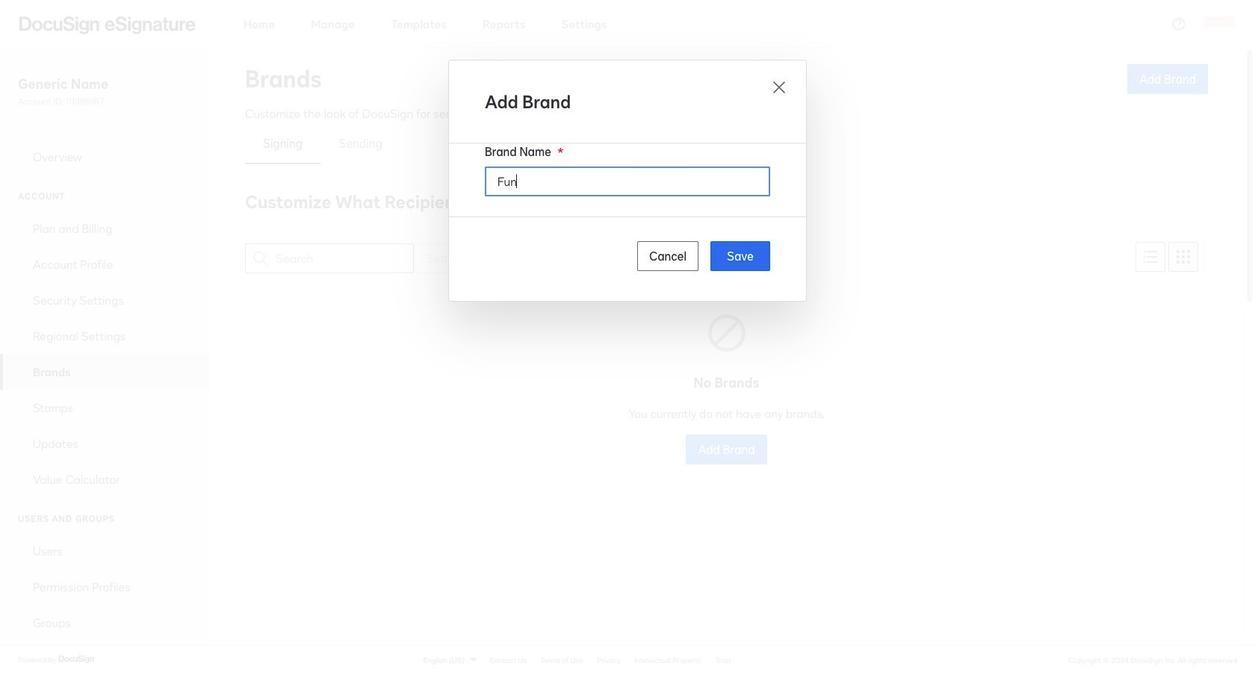Task type: describe. For each thing, give the bounding box(es) containing it.
your uploaded profile image image
[[1205, 9, 1235, 38]]

users and groups element
[[0, 534, 209, 641]]

docusign admin image
[[19, 16, 196, 34]]

docusign image
[[58, 654, 96, 666]]



Task type: locate. For each thing, give the bounding box(es) containing it.
tab list
[[245, 123, 1208, 164]]

None text field
[[486, 167, 770, 196]]

account element
[[0, 211, 209, 498]]

Search text field
[[276, 244, 413, 273]]

tab panel
[[245, 188, 1208, 631]]



